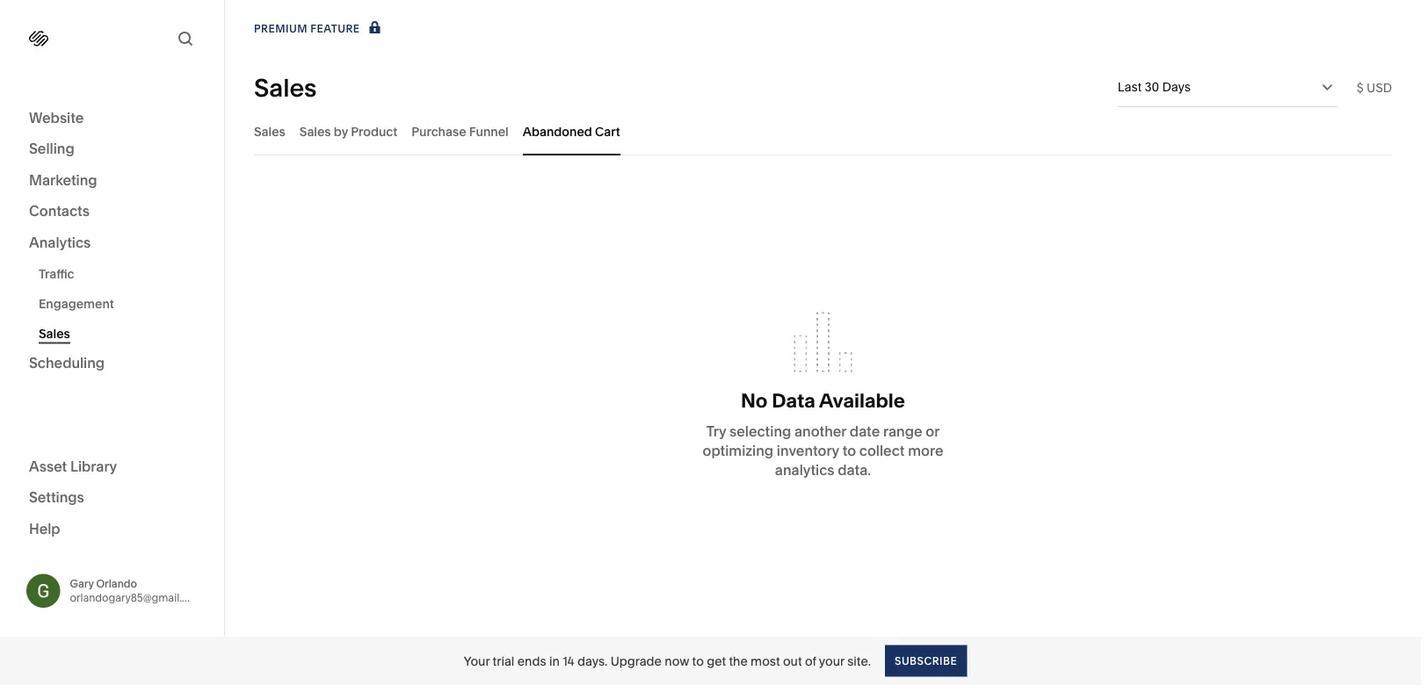 Task type: vqa. For each thing, say whether or not it's contained in the screenshot.
Selling Tools
no



Task type: locate. For each thing, give the bounding box(es) containing it.
to left get
[[692, 654, 704, 669]]

last
[[1118, 80, 1142, 94]]

sales link
[[39, 319, 205, 349]]

to inside "try selecting another date range or optimizing inventory to collect more analytics data."
[[843, 443, 856, 460]]

to
[[843, 443, 856, 460], [692, 654, 704, 669]]

help link
[[29, 520, 60, 539]]

your
[[819, 654, 845, 669]]

funnel
[[469, 124, 509, 139]]

marketing link
[[29, 171, 195, 191]]

most
[[751, 654, 780, 669]]

of
[[805, 654, 816, 669]]

tab list
[[254, 107, 1392, 156]]

0 horizontal spatial to
[[692, 654, 704, 669]]

14
[[563, 654, 574, 669]]

to for inventory
[[843, 443, 856, 460]]

analytics link
[[29, 233, 195, 254]]

by
[[334, 124, 348, 139]]

abandoned cart button
[[523, 107, 620, 156]]

analytics
[[29, 234, 91, 251]]

orlando
[[96, 578, 137, 591]]

to for now
[[692, 654, 704, 669]]

traffic
[[39, 266, 74, 281]]

days
[[1163, 80, 1191, 94]]

product
[[351, 124, 397, 139]]

another
[[795, 423, 847, 440]]

sales by product button
[[300, 107, 397, 156]]

sales
[[254, 73, 317, 102], [254, 124, 285, 139], [300, 124, 331, 139], [39, 326, 70, 341]]

data.
[[838, 462, 871, 479]]

collect
[[860, 443, 905, 460]]

1 horizontal spatial to
[[843, 443, 856, 460]]

sales button
[[254, 107, 285, 156]]

marketing
[[29, 171, 97, 189]]

sales by product
[[300, 124, 397, 139]]

premium feature
[[254, 22, 360, 35]]

$
[[1357, 80, 1364, 95]]

scheduling link
[[29, 354, 195, 374]]

asset library link
[[29, 457, 195, 478]]

engagement
[[39, 296, 114, 311]]

your
[[464, 654, 490, 669]]

help
[[29, 520, 60, 538]]

range
[[883, 423, 923, 440]]

more
[[908, 443, 944, 460]]

to up data. at the bottom right
[[843, 443, 856, 460]]

abandoned
[[523, 124, 592, 139]]

0 vertical spatial to
[[843, 443, 856, 460]]

analytics
[[775, 462, 835, 479]]

1 vertical spatial to
[[692, 654, 704, 669]]

available
[[819, 389, 905, 412]]

30
[[1145, 80, 1160, 94]]

website link
[[29, 108, 195, 129]]

$ usd
[[1357, 80, 1392, 95]]



Task type: describe. For each thing, give the bounding box(es) containing it.
data
[[772, 389, 816, 412]]

gary
[[70, 578, 94, 591]]

no data available
[[741, 389, 905, 412]]

sales inside button
[[300, 124, 331, 139]]

out
[[783, 654, 802, 669]]

tab list containing sales
[[254, 107, 1392, 156]]

asset
[[29, 458, 67, 475]]

selecting
[[730, 423, 791, 440]]

date
[[850, 423, 880, 440]]

contacts link
[[29, 202, 195, 222]]

premium feature button
[[254, 19, 385, 39]]

days.
[[577, 654, 608, 669]]

website
[[29, 109, 84, 126]]

engagement link
[[39, 289, 205, 319]]

purchase
[[412, 124, 466, 139]]

site.
[[848, 654, 871, 669]]

now
[[665, 654, 689, 669]]

ends
[[518, 654, 546, 669]]

the
[[729, 654, 748, 669]]

upgrade
[[611, 654, 662, 669]]

subscribe button
[[885, 646, 967, 677]]

last 30 days button
[[1118, 68, 1338, 106]]

try
[[706, 423, 726, 440]]

abandoned cart
[[523, 124, 620, 139]]

selling link
[[29, 139, 195, 160]]

last 30 days
[[1118, 80, 1191, 94]]

asset library
[[29, 458, 117, 475]]

or
[[926, 423, 940, 440]]

gary orlando orlandogary85@gmail.com
[[70, 578, 204, 605]]

inventory
[[777, 443, 839, 460]]

your trial ends in 14 days. upgrade now to get the most out of your site.
[[464, 654, 871, 669]]

scheduling
[[29, 355, 105, 372]]

library
[[70, 458, 117, 475]]

contacts
[[29, 203, 90, 220]]

purchase funnel button
[[412, 107, 509, 156]]

settings
[[29, 489, 84, 506]]

selling
[[29, 140, 74, 157]]

optimizing
[[703, 443, 774, 460]]

traffic link
[[39, 259, 205, 289]]

cart
[[595, 124, 620, 139]]

feature
[[310, 22, 360, 35]]

try selecting another date range or optimizing inventory to collect more analytics data.
[[703, 423, 944, 479]]

get
[[707, 654, 726, 669]]

purchase funnel
[[412, 124, 509, 139]]

trial
[[493, 654, 515, 669]]

no
[[741, 389, 768, 412]]

usd
[[1367, 80, 1392, 95]]

subscribe
[[895, 655, 958, 668]]

orlandogary85@gmail.com
[[70, 592, 204, 605]]

settings link
[[29, 488, 195, 509]]

premium
[[254, 22, 308, 35]]

in
[[549, 654, 560, 669]]



